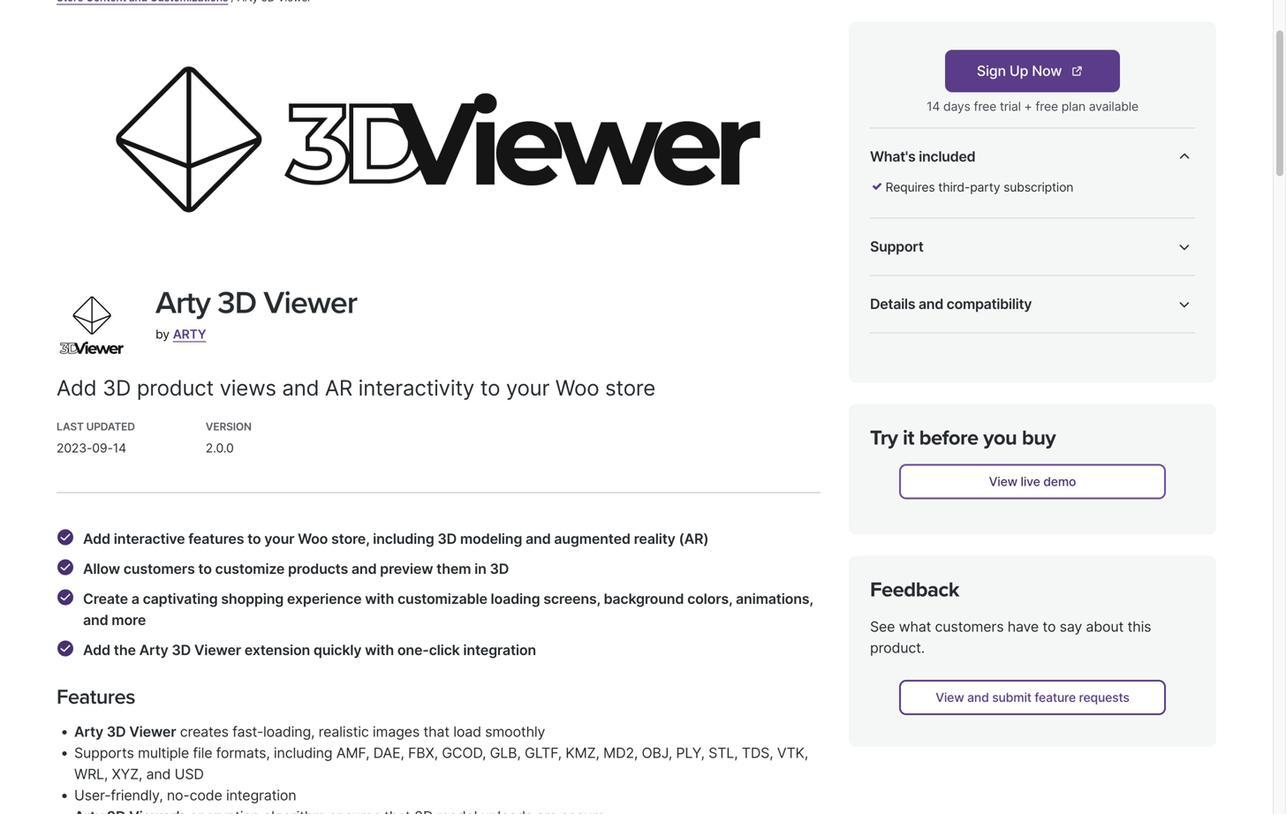 Task type: vqa. For each thing, say whether or not it's contained in the screenshot.
Open Account Menu icon in the top of the page
no



Task type: describe. For each thing, give the bounding box(es) containing it.
details and compatibility
[[870, 295, 1032, 313]]

details
[[870, 295, 915, 313]]

support
[[870, 238, 924, 255]]

1 vertical spatial your
[[264, 530, 294, 548]]

1 horizontal spatial 14
[[927, 99, 940, 114]]

1 vertical spatial viewer
[[194, 642, 241, 659]]

viewer for arty 3d viewer creates fast-loading, realistic images that load smoothly supports multiple file formats, including amf, dae, fbx, gcod, glb, gltf, kmz, md2, obj, ply, stl, tds, vtk, wrl, xyz, and usd user-friendly, no-code integration
[[129, 724, 176, 741]]

kmz,
[[566, 745, 600, 762]]

creates
[[180, 724, 229, 741]]

handled by arty
[[870, 270, 987, 287]]

included
[[919, 148, 975, 165]]

history
[[1115, 375, 1157, 390]]

extension
[[244, 642, 310, 659]]

sign up now
[[977, 62, 1062, 79]]

obj,
[[642, 745, 672, 762]]

3d down captivating
[[172, 642, 191, 659]]

feedback
[[870, 578, 959, 603]]

arty link for handled by
[[949, 270, 987, 287]]

1 vertical spatial version
[[206, 420, 252, 433]]

version 2.0.0
[[206, 420, 252, 456]]

what's
[[870, 148, 916, 165]]

user-
[[74, 787, 111, 804]]

screens,
[[543, 590, 600, 608]]

to up customize
[[247, 530, 261, 548]]

0 vertical spatial 2023-
[[994, 375, 1029, 390]]

documentation
[[1005, 314, 1092, 329]]

what's included
[[870, 148, 975, 165]]

view and submit feature requests link
[[899, 680, 1166, 715]]

ar
[[325, 375, 353, 401]]

last for last update
[[870, 375, 895, 390]]

allow
[[83, 560, 120, 578]]

last for last updated 2023-09-14
[[57, 420, 84, 433]]

amf,
[[336, 745, 369, 762]]

feature
[[1035, 690, 1076, 705]]

09- inside the last updated 2023-09-14
[[92, 441, 113, 456]]

loading,
[[263, 724, 315, 741]]

allow customers to customize products and preview them in 3d
[[83, 560, 509, 578]]

update
[[898, 375, 939, 390]]

arty 3d viewer creates fast-loading, realistic images that load smoothly supports multiple file formats, including amf, dae, fbx, gcod, glb, gltf, kmz, md2, obj, ply, stl, tds, vtk, wrl, xyz, and usd user-friendly, no-code integration
[[74, 724, 808, 804]]

fbx,
[[408, 745, 438, 762]]

requires
[[886, 180, 935, 195]]

view documentation link
[[899, 303, 1166, 339]]

up
[[1010, 62, 1028, 79]]

features
[[188, 530, 244, 548]]

gltf,
[[525, 745, 562, 762]]

supports
[[74, 745, 134, 762]]

view documentation
[[973, 314, 1092, 329]]

add for add interactive features to your woo store, including 3d modeling and augmented reality (ar)
[[83, 530, 110, 548]]

views
[[220, 375, 276, 401]]

add interactive features to your woo store, including 3d modeling and augmented reality (ar)
[[83, 530, 709, 548]]

and inside arty 3d viewer creates fast-loading, realistic images that load smoothly supports multiple file formats, including amf, dae, fbx, gcod, glb, gltf, kmz, md2, obj, ply, stl, tds, vtk, wrl, xyz, and usd user-friendly, no-code integration
[[146, 766, 171, 783]]

what
[[899, 618, 931, 635]]

realistic
[[319, 724, 369, 741]]

store content and customizations link
[[994, 409, 1100, 441]]

2 vertical spatial view
[[936, 690, 964, 705]]

fast-
[[232, 724, 263, 741]]

interactivity
[[358, 375, 474, 401]]

breadcrumb element
[[57, 0, 1216, 6]]

reality
[[634, 530, 675, 548]]

to inside "see what customers have to say about this product."
[[1043, 618, 1056, 635]]

product
[[137, 375, 214, 401]]

0 vertical spatial including
[[373, 530, 434, 548]]

1 horizontal spatial by
[[929, 270, 945, 287]]

it
[[903, 426, 914, 450]]

buy
[[1022, 426, 1056, 450]]

before
[[919, 426, 978, 450]]

1 horizontal spatial woo
[[555, 375, 599, 401]]

friendly,
[[111, 787, 163, 804]]

plan
[[1062, 99, 1086, 114]]

2 free from the left
[[1036, 99, 1058, 114]]

load
[[453, 724, 481, 741]]

try
[[870, 426, 898, 450]]

including inside arty 3d viewer creates fast-loading, realistic images that load smoothly supports multiple file formats, including amf, dae, fbx, gcod, glb, gltf, kmz, md2, obj, ply, stl, tds, vtk, wrl, xyz, and usd user-friendly, no-code integration
[[274, 745, 332, 762]]

requires third-party subscription
[[886, 180, 1073, 195]]

the
[[114, 642, 136, 659]]

add for add the arty 3d viewer extension quickly with one-click integration
[[83, 642, 110, 659]]

2 with from the top
[[365, 642, 394, 659]]

woocommerce extensions link
[[994, 426, 1182, 458]]

arty for arty 3d viewer by arty
[[155, 284, 210, 322]]

add the arty 3d viewer extension quickly with one-click integration
[[83, 642, 536, 659]]

viewer for arty 3d viewer by arty
[[263, 284, 357, 322]]

multiple
[[138, 745, 189, 762]]

dae,
[[373, 745, 404, 762]]

view for handled by
[[973, 314, 1002, 329]]

file
[[193, 745, 212, 762]]

1 horizontal spatial 09-
[[1029, 375, 1050, 390]]

countries
[[870, 475, 927, 490]]

create a captivating shopping experience with customizable loading screens, background colors, animations, and more
[[83, 590, 813, 629]]

say
[[1060, 618, 1082, 635]]

about
[[1086, 618, 1124, 635]]

last updated 2023-09-14
[[57, 420, 135, 456]]

and down store, at the left bottom of the page
[[351, 560, 377, 578]]

preview
[[380, 560, 433, 578]]

this
[[1128, 618, 1151, 635]]

store
[[605, 375, 656, 401]]

now
[[1032, 62, 1062, 79]]

14 inside the last updated 2023-09-14
[[113, 441, 126, 456]]

requests
[[1079, 690, 1130, 705]]

add for add 3d product views and ar interactivity to your woo store
[[57, 375, 97, 401]]

see
[[870, 618, 895, 635]]

chevron up image for support
[[1174, 236, 1195, 257]]

and down handled by arty
[[919, 295, 943, 313]]

one-
[[397, 642, 429, 659]]

smoothly
[[485, 724, 545, 741]]

3d right in on the left
[[490, 560, 509, 578]]

arty for arty 3d viewer creates fast-loading, realistic images that load smoothly supports multiple file formats, including amf, dae, fbx, gcod, glb, gltf, kmz, md2, obj, ply, stl, tds, vtk, wrl, xyz, and usd user-friendly, no-code integration
[[74, 724, 103, 741]]

store
[[994, 409, 1025, 424]]



Task type: locate. For each thing, give the bounding box(es) containing it.
0 vertical spatial last
[[870, 375, 895, 390]]

last inside the last updated 2023-09-14
[[57, 420, 84, 433]]

to right the "interactivity"
[[480, 375, 500, 401]]

0 vertical spatial add
[[57, 375, 97, 401]]

ply,
[[676, 745, 705, 762]]

1 vertical spatial last
[[57, 420, 84, 433]]

tds,
[[742, 745, 773, 762]]

code
[[190, 787, 222, 804]]

chevron up image
[[1174, 236, 1195, 257], [1174, 294, 1195, 315]]

09- down updated
[[92, 441, 113, 456]]

worldwide
[[1010, 475, 1073, 490]]

0 horizontal spatial arty link
[[173, 327, 206, 342]]

handled
[[870, 270, 925, 287]]

1 vertical spatial view
[[989, 475, 1018, 490]]

0 horizontal spatial integration
[[226, 787, 296, 804]]

0 horizontal spatial 14
[[113, 441, 126, 456]]

that
[[423, 724, 450, 741]]

party
[[970, 180, 1000, 195]]

md2,
[[603, 745, 638, 762]]

0 vertical spatial view
[[973, 314, 1002, 329]]

integration inside arty 3d viewer creates fast-loading, realistic images that load smoothly supports multiple file formats, including amf, dae, fbx, gcod, glb, gltf, kmz, md2, obj, ply, stl, tds, vtk, wrl, xyz, and usd user-friendly, no-code integration
[[226, 787, 296, 804]]

available
[[1089, 99, 1139, 114]]

and left ar
[[282, 375, 319, 401]]

sign up now link
[[945, 50, 1120, 92]]

2 horizontal spatial 14
[[1050, 375, 1063, 390]]

and up 'woocommerce extensions' link
[[1078, 409, 1100, 424]]

arty inside "arty 3d viewer by arty"
[[155, 284, 210, 322]]

including down loading,
[[274, 745, 332, 762]]

1 vertical spatial integration
[[226, 787, 296, 804]]

0 horizontal spatial version
[[206, 420, 252, 433]]

1 vertical spatial woo
[[298, 530, 328, 548]]

add up allow
[[83, 530, 110, 548]]

content
[[1028, 409, 1075, 424]]

0 vertical spatial customers
[[123, 560, 195, 578]]

1 vertical spatial including
[[274, 745, 332, 762]]

0 horizontal spatial including
[[274, 745, 332, 762]]

1 free from the left
[[974, 99, 996, 114]]

view down compatibility
[[973, 314, 1002, 329]]

0 vertical spatial arty
[[949, 270, 987, 287]]

and down multiple
[[146, 766, 171, 783]]

shopping
[[221, 590, 284, 608]]

1 vertical spatial by
[[155, 327, 170, 342]]

0 vertical spatial arty link
[[949, 270, 987, 287]]

version
[[1067, 375, 1112, 390], [206, 420, 252, 433]]

1 horizontal spatial customers
[[935, 618, 1004, 635]]

customizations
[[994, 426, 1085, 441]]

free left trial
[[974, 99, 996, 114]]

version up the 2.0.0
[[206, 420, 252, 433]]

1 vertical spatial 14
[[1050, 375, 1063, 390]]

to
[[480, 375, 500, 401], [247, 530, 261, 548], [198, 560, 212, 578], [1043, 618, 1056, 635]]

woocommerce extensions
[[994, 426, 1182, 458]]

1 vertical spatial customers
[[935, 618, 1004, 635]]

viewer
[[263, 284, 357, 322], [194, 642, 241, 659], [129, 724, 176, 741]]

last
[[870, 375, 895, 390], [57, 420, 84, 433]]

1 vertical spatial arty
[[139, 642, 168, 659]]

2 vertical spatial 14
[[113, 441, 126, 456]]

0 horizontal spatial woo
[[298, 530, 328, 548]]

arty up supports
[[74, 724, 103, 741]]

0 vertical spatial woo
[[555, 375, 599, 401]]

2 vertical spatial add
[[83, 642, 110, 659]]

1 horizontal spatial last
[[870, 375, 895, 390]]

0 horizontal spatial 09-
[[92, 441, 113, 456]]

2023- inside the last updated 2023-09-14
[[57, 441, 92, 456]]

3d up views on the left top of the page
[[217, 284, 256, 322]]

1 chevron up image from the top
[[1174, 236, 1195, 257]]

chevron up image
[[1174, 146, 1195, 167]]

2.0.0
[[206, 441, 234, 456]]

0 horizontal spatial last
[[57, 420, 84, 433]]

by up product
[[155, 327, 170, 342]]

last left updated
[[57, 420, 84, 433]]

0 vertical spatial 14
[[927, 99, 940, 114]]

2 vertical spatial viewer
[[129, 724, 176, 741]]

view for try it before you buy
[[989, 475, 1018, 490]]

to down 'features'
[[198, 560, 212, 578]]

last left update
[[870, 375, 895, 390]]

create
[[83, 590, 128, 608]]

2 vertical spatial arty
[[74, 724, 103, 741]]

09- up the content
[[1029, 375, 1050, 390]]

updated
[[86, 420, 135, 433]]

augmented
[[554, 530, 631, 548]]

trial
[[1000, 99, 1021, 114]]

viewer inside arty 3d viewer creates fast-loading, realistic images that load smoothly supports multiple file formats, including amf, dae, fbx, gcod, glb, gltf, kmz, md2, obj, ply, stl, tds, vtk, wrl, xyz, and usd user-friendly, no-code integration
[[129, 724, 176, 741]]

customizable
[[397, 590, 487, 608]]

woocommerce
[[1092, 426, 1182, 441]]

0 horizontal spatial your
[[264, 530, 294, 548]]

free right +
[[1036, 99, 1058, 114]]

arty up details and compatibility
[[949, 270, 987, 287]]

customers left have
[[935, 618, 1004, 635]]

+
[[1024, 99, 1032, 114]]

vtk,
[[777, 745, 808, 762]]

to left say
[[1043, 618, 1056, 635]]

1 horizontal spatial viewer
[[194, 642, 241, 659]]

integration down the formats,
[[226, 787, 296, 804]]

2023-
[[994, 375, 1029, 390], [57, 441, 92, 456]]

stl,
[[709, 745, 738, 762]]

3d up them
[[438, 530, 457, 548]]

a
[[131, 590, 139, 608]]

1 vertical spatial 2023-
[[57, 441, 92, 456]]

gcod,
[[442, 745, 486, 762]]

0 horizontal spatial free
[[974, 99, 996, 114]]

1 vertical spatial arty link
[[173, 327, 206, 342]]

subscription
[[1004, 180, 1073, 195]]

customers inside "see what customers have to say about this product."
[[935, 618, 1004, 635]]

and down create
[[83, 612, 108, 629]]

product icon image
[[57, 287, 127, 358]]

1 vertical spatial with
[[365, 642, 394, 659]]

with inside the create a captivating shopping experience with customizable loading screens, background colors, animations, and more
[[365, 590, 394, 608]]

customers down interactive
[[123, 560, 195, 578]]

1 with from the top
[[365, 590, 394, 608]]

modeling
[[460, 530, 522, 548]]

formats,
[[216, 745, 270, 762]]

arty link up details and compatibility
[[949, 270, 987, 287]]

loading
[[491, 590, 540, 608]]

view left live at the right bottom of page
[[989, 475, 1018, 490]]

14 down updated
[[113, 441, 126, 456]]

woo left store
[[555, 375, 599, 401]]

1 vertical spatial chevron up image
[[1174, 294, 1195, 315]]

arty up product
[[155, 284, 210, 322]]

view live demo
[[989, 475, 1076, 490]]

1 horizontal spatial including
[[373, 530, 434, 548]]

integration down the loading
[[463, 642, 536, 659]]

them
[[436, 560, 471, 578]]

0 horizontal spatial by
[[155, 327, 170, 342]]

and left submit
[[967, 690, 989, 705]]

view live demo link
[[899, 464, 1166, 500]]

view left submit
[[936, 690, 964, 705]]

arty 3d viewer product heading image image
[[57, 22, 821, 260]]

have
[[1008, 618, 1039, 635]]

arty link for by
[[173, 327, 206, 342]]

arty inside arty 3d viewer creates fast-loading, realistic images that load smoothly supports multiple file formats, including amf, dae, fbx, gcod, glb, gltf, kmz, md2, obj, ply, stl, tds, vtk, wrl, xyz, and usd user-friendly, no-code integration
[[74, 724, 103, 741]]

1 vertical spatial add
[[83, 530, 110, 548]]

and inside the create a captivating shopping experience with customizable loading screens, background colors, animations, and more
[[83, 612, 108, 629]]

2023-09-14 version history
[[994, 375, 1157, 390]]

arty 3d viewer by arty
[[155, 284, 357, 342]]

and right modeling
[[526, 530, 551, 548]]

add up updated
[[57, 375, 97, 401]]

3d up supports
[[107, 724, 126, 741]]

experience
[[287, 590, 362, 608]]

0 horizontal spatial viewer
[[129, 724, 176, 741]]

colors,
[[687, 590, 732, 608]]

0 horizontal spatial customers
[[123, 560, 195, 578]]

3d up updated
[[103, 375, 131, 401]]

interactive
[[114, 530, 185, 548]]

demo
[[1043, 475, 1076, 490]]

click
[[429, 642, 460, 659]]

extensions
[[994, 443, 1058, 458]]

glb,
[[490, 745, 521, 762]]

1 vertical spatial 09-
[[92, 441, 113, 456]]

viewer inside "arty 3d viewer by arty"
[[263, 284, 357, 322]]

more
[[112, 612, 146, 629]]

1 horizontal spatial integration
[[463, 642, 536, 659]]

and inside store content and customizations
[[1078, 409, 1100, 424]]

0 horizontal spatial 2023-
[[57, 441, 92, 456]]

3d inside "arty 3d viewer by arty"
[[217, 284, 256, 322]]

with
[[365, 590, 394, 608], [365, 642, 394, 659]]

version left history
[[1067, 375, 1112, 390]]

with down preview
[[365, 590, 394, 608]]

2 chevron up image from the top
[[1174, 294, 1195, 315]]

0 vertical spatial by
[[929, 270, 945, 287]]

arty link up product
[[173, 327, 206, 342]]

including
[[373, 530, 434, 548], [274, 745, 332, 762]]

images
[[373, 724, 420, 741]]

view
[[973, 314, 1002, 329], [989, 475, 1018, 490], [936, 690, 964, 705]]

2023- up the store
[[994, 375, 1029, 390]]

2023- down updated
[[57, 441, 92, 456]]

by up details and compatibility
[[929, 270, 945, 287]]

1 horizontal spatial your
[[506, 375, 550, 401]]

by inside "arty 3d viewer by arty"
[[155, 327, 170, 342]]

arty right the
[[139, 642, 168, 659]]

woo up products
[[298, 530, 328, 548]]

add left the
[[83, 642, 110, 659]]

14 left days
[[927, 99, 940, 114]]

0 vertical spatial integration
[[463, 642, 536, 659]]

version history button
[[1067, 372, 1157, 393]]

arty inside "arty 3d viewer by arty"
[[173, 327, 206, 342]]

1 horizontal spatial 2023-
[[994, 375, 1029, 390]]

0 vertical spatial chevron up image
[[1174, 236, 1195, 257]]

days
[[943, 99, 970, 114]]

features
[[57, 685, 135, 710]]

view inside 'link'
[[989, 475, 1018, 490]]

0 vertical spatial viewer
[[263, 284, 357, 322]]

0 vertical spatial with
[[365, 590, 394, 608]]

animations,
[[736, 590, 813, 608]]

store,
[[331, 530, 369, 548]]

sign
[[977, 62, 1006, 79]]

2 horizontal spatial viewer
[[263, 284, 357, 322]]

0 vertical spatial version
[[1067, 375, 1112, 390]]

14
[[927, 99, 940, 114], [1050, 375, 1063, 390], [113, 441, 126, 456]]

0 vertical spatial 09-
[[1029, 375, 1050, 390]]

your
[[506, 375, 550, 401], [264, 530, 294, 548]]

3d inside arty 3d viewer creates fast-loading, realistic images that load smoothly supports multiple file formats, including amf, dae, fbx, gcod, glb, gltf, kmz, md2, obj, ply, stl, tds, vtk, wrl, xyz, and usd user-friendly, no-code integration
[[107, 724, 126, 741]]

arty up product
[[173, 327, 206, 342]]

including up preview
[[373, 530, 434, 548]]

no-
[[167, 787, 190, 804]]

14 up the content
[[1050, 375, 1063, 390]]

last update
[[870, 375, 939, 390]]

customers
[[123, 560, 195, 578], [935, 618, 1004, 635]]

1 horizontal spatial arty
[[949, 270, 987, 287]]

3d
[[217, 284, 256, 322], [103, 375, 131, 401], [438, 530, 457, 548], [490, 560, 509, 578], [172, 642, 191, 659], [107, 724, 126, 741]]

0 vertical spatial your
[[506, 375, 550, 401]]

arty link
[[949, 270, 987, 287], [173, 327, 206, 342]]

chevron up image for details and compatibility
[[1174, 294, 1195, 315]]

0 vertical spatial arty
[[155, 284, 210, 322]]

0 horizontal spatial arty
[[173, 327, 206, 342]]

1 horizontal spatial arty link
[[949, 270, 987, 287]]

1 vertical spatial arty
[[173, 327, 206, 342]]

1 horizontal spatial version
[[1067, 375, 1112, 390]]

1 horizontal spatial free
[[1036, 99, 1058, 114]]

with left one-
[[365, 642, 394, 659]]

09-
[[1029, 375, 1050, 390], [92, 441, 113, 456]]

by
[[929, 270, 945, 287], [155, 327, 170, 342]]



